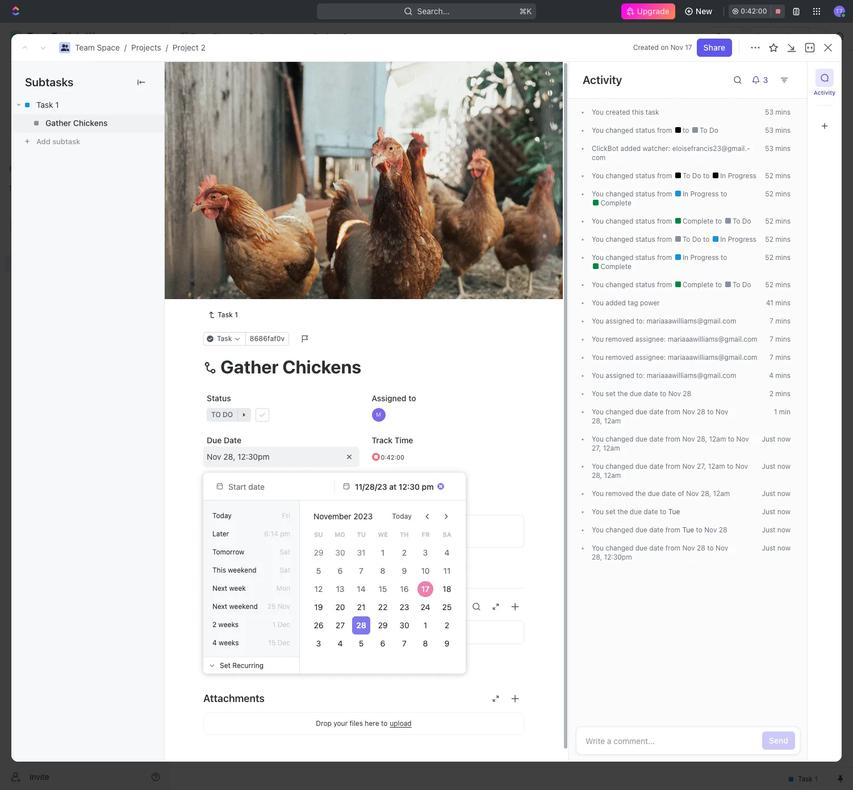 Task type: vqa. For each thing, say whether or not it's contained in the screenshot.


Task type: locate. For each thing, give the bounding box(es) containing it.
you assigned to: mariaaawilliams@gmail.com up the you set the due date to nov 28
[[592, 372, 737, 380]]

2 25 from the left
[[443, 603, 452, 613]]

30
[[335, 548, 345, 558], [400, 621, 409, 631]]

assigned down "you added tag power"
[[606, 317, 635, 326]]

2 vertical spatial , 12 am
[[600, 472, 621, 480]]

pm right 6:14
[[280, 530, 290, 539]]

2 vertical spatial 7 mins
[[770, 353, 791, 362]]

you created this task
[[592, 108, 659, 116]]

4 up 11
[[445, 548, 450, 558]]

1 horizontal spatial 8
[[423, 639, 428, 649]]

on
[[661, 43, 669, 52]]

the for nov 28
[[618, 390, 628, 398]]

now
[[778, 435, 791, 444], [778, 463, 791, 471], [778, 490, 791, 498], [778, 508, 791, 517], [778, 526, 791, 535], [778, 544, 791, 553]]

removed down "you added tag power"
[[606, 335, 634, 344]]

description
[[242, 526, 284, 536]]

25
[[267, 603, 276, 611], [443, 603, 452, 613]]

drop your files here to upload
[[316, 720, 412, 729]]

1 vertical spatial project
[[173, 43, 199, 52]]

25 for 25
[[443, 603, 452, 613]]

15 up '22'
[[379, 585, 387, 594]]

8 right items
[[380, 567, 385, 576]]

0 vertical spatial task 1 link
[[11, 96, 164, 114]]

1 horizontal spatial hide
[[590, 133, 605, 141]]

4 inside task sidebar content section
[[769, 372, 774, 380]]

0 horizontal spatial add task button
[[224, 235, 267, 249]]

6 down '22'
[[380, 639, 385, 649]]

1 to: from the top
[[637, 317, 645, 326]]

you added tag power
[[592, 299, 660, 307]]

53 mins for added watcher:
[[765, 144, 791, 153]]

add task button up customize
[[765, 69, 813, 87]]

changed due date from nov 28 to down you changed due date from tue to nov 28
[[604, 544, 716, 553]]

15 you from the top
[[592, 408, 604, 417]]

details button
[[203, 563, 242, 583]]

9 mins from the top
[[776, 281, 791, 289]]

1
[[55, 100, 59, 110], [248, 197, 252, 207], [265, 198, 268, 206], [266, 218, 270, 226], [235, 311, 238, 319], [774, 408, 777, 417], [381, 548, 385, 558], [273, 621, 276, 630], [424, 621, 428, 631], [230, 658, 233, 667]]

nov
[[671, 43, 684, 52], [669, 390, 681, 398], [683, 408, 695, 417], [716, 408, 729, 417], [683, 435, 695, 444], [737, 435, 749, 444], [207, 452, 221, 461], [683, 463, 695, 471], [736, 463, 748, 471], [687, 490, 699, 498], [705, 526, 717, 535], [683, 544, 695, 553], [716, 544, 729, 553], [278, 603, 290, 611]]

assignee: down power
[[636, 335, 666, 344]]

min
[[779, 408, 791, 417]]

subtasks inside "button"
[[253, 568, 292, 578]]

add task button down task 2
[[224, 235, 267, 249]]

just now
[[762, 435, 791, 444], [762, 463, 791, 471], [762, 490, 791, 498], [762, 508, 791, 517], [762, 526, 791, 535], [762, 544, 791, 553]]

1 vertical spatial the
[[636, 490, 646, 498]]

next down details "button"
[[213, 585, 227, 593]]

due
[[207, 436, 222, 445]]

upgrade
[[637, 6, 670, 16]]

1 button for 1
[[254, 197, 270, 208]]

1 vertical spatial pm
[[280, 530, 290, 539]]

1 vertical spatial space
[[97, 43, 120, 52]]

hide for hide 1 empty field
[[210, 658, 228, 667]]

and
[[264, 628, 277, 637]]

date down you changed due date from tue to nov 28
[[650, 544, 664, 553]]

1 vertical spatial you removed assignee: mariaaawilliams@gmail.com
[[592, 353, 758, 362]]

Due date text field
[[355, 482, 434, 492]]

0 horizontal spatial 25
[[267, 603, 276, 611]]

0 vertical spatial weekend
[[228, 567, 257, 575]]

1 vertical spatial project 2
[[197, 68, 265, 86]]

0 vertical spatial user group image
[[61, 44, 69, 51]]

team space
[[191, 31, 236, 41]]

1 horizontal spatial subtasks
[[253, 568, 292, 578]]

to do
[[698, 126, 719, 135], [681, 172, 703, 180], [731, 217, 752, 226], [681, 235, 703, 244], [211, 269, 232, 277], [731, 281, 752, 289]]

1 horizontal spatial add task
[[305, 160, 335, 169]]

gantt
[[386, 105, 407, 114]]

12 you from the top
[[592, 353, 604, 362]]

hide down 4 weeks
[[210, 658, 228, 667]]

removed up the you set the due date to nov 28
[[606, 353, 634, 362]]

you assigned to: mariaaawilliams@gmail.com
[[592, 317, 737, 326], [592, 372, 737, 380]]

0 horizontal spatial 29
[[314, 548, 324, 558]]

26
[[314, 621, 324, 631]]

0 horizontal spatial activity
[[583, 73, 622, 86]]

29 down '22'
[[378, 621, 388, 631]]

5 52 from the top
[[766, 253, 774, 262]]

0 horizontal spatial 9
[[402, 567, 407, 576]]

list
[[255, 105, 269, 114]]

hide 1 empty field
[[210, 658, 278, 667]]

16 you from the top
[[592, 435, 604, 444]]

to: up the you set the due date to nov 28
[[637, 372, 645, 380]]

52
[[766, 172, 774, 180], [766, 190, 774, 198], [766, 217, 774, 226], [766, 235, 774, 244], [766, 253, 774, 262], [766, 281, 774, 289]]

0 vertical spatial 27
[[592, 444, 599, 453]]

user group image
[[61, 44, 69, 51], [12, 223, 20, 230]]

assignee: up the you set the due date to nov 28
[[636, 353, 666, 362]]

4 changed status from from the top
[[604, 217, 674, 226]]

sidebar navigation
[[0, 23, 170, 791]]

dec down answers
[[278, 639, 290, 648]]

1 changed status from from the top
[[604, 126, 674, 135]]

share
[[717, 31, 738, 41], [704, 43, 726, 52]]

3 up 10
[[423, 548, 428, 558]]

0 horizontal spatial task 1 link
[[11, 96, 164, 114]]

1 horizontal spatial task 1 link
[[203, 308, 243, 322]]

pm down you changed due date from tue to nov 28
[[622, 553, 632, 562]]

subtasks down the home
[[25, 76, 73, 89]]

8 down 24
[[423, 639, 428, 649]]

clickbot
[[592, 144, 619, 153]]

2 dec from the top
[[278, 639, 290, 648]]

1 vertical spatial , 12 am
[[599, 444, 620, 453]]

nov 27
[[592, 435, 749, 453]]

1 horizontal spatial team space link
[[177, 30, 239, 43]]

1 horizontal spatial team
[[191, 31, 211, 41]]

17 you from the top
[[592, 463, 604, 471]]

30 down mo
[[335, 548, 345, 558]]

projects link
[[245, 30, 292, 43], [131, 43, 161, 52]]

the for tue
[[618, 508, 628, 517]]

1 vertical spatial team
[[75, 43, 95, 52]]

2 nov 28 from the top
[[592, 463, 748, 480]]

favorites button
[[5, 163, 44, 176]]

6 just from the top
[[762, 544, 776, 553]]

sat down 6:14 pm
[[280, 548, 290, 557]]

you
[[592, 108, 604, 116], [592, 126, 604, 135], [592, 172, 604, 180], [592, 190, 604, 198], [592, 217, 604, 226], [592, 235, 604, 244], [592, 253, 604, 262], [592, 281, 604, 289], [592, 299, 604, 307], [592, 317, 604, 326], [592, 335, 604, 344], [592, 353, 604, 362], [592, 372, 604, 380], [592, 390, 604, 398], [592, 408, 604, 417], [592, 435, 604, 444], [592, 463, 604, 471], [592, 490, 604, 498], [592, 508, 604, 517], [592, 526, 604, 535], [592, 544, 604, 553]]

hide inside custom fields element
[[210, 658, 228, 667]]

0 vertical spatial share
[[717, 31, 738, 41]]

10 you from the top
[[592, 317, 604, 326]]

you assigned to: mariaaawilliams@gmail.com for 4 mins
[[592, 372, 737, 380]]

4 now from the top
[[778, 508, 791, 517]]

41
[[766, 299, 774, 307]]

activity inside task sidebar content section
[[583, 73, 622, 86]]

0 vertical spatial task 1
[[36, 100, 59, 110]]

space up home link
[[97, 43, 120, 52]]

0 vertical spatial next
[[213, 585, 227, 593]]

hide for hide
[[590, 133, 605, 141]]

24
[[421, 603, 431, 613]]

tree inside sidebar navigation
[[5, 198, 165, 351]]

2 horizontal spatial 27
[[697, 463, 705, 471]]

0:42:00 button
[[729, 5, 785, 18]]

today up th
[[392, 513, 412, 521]]

5 changed from the top
[[606, 235, 634, 244]]

29 down the su
[[314, 548, 324, 558]]

1 vertical spatial 53 mins
[[765, 126, 791, 135]]

date up you changed due date from tue to nov 28
[[644, 508, 658, 517]]

0 vertical spatial team
[[191, 31, 211, 41]]

1 you assigned to: mariaaawilliams@gmail.com from the top
[[592, 317, 737, 326]]

17
[[685, 43, 692, 52], [422, 585, 430, 594]]

4 up 2 mins
[[769, 372, 774, 380]]

3 just now from the top
[[762, 490, 791, 498]]

4 down '20'
[[338, 639, 343, 649]]

you removed the due date of nov 28 , 12 am
[[592, 490, 730, 498]]

subtasks button
[[248, 563, 297, 583]]

2 assigned from the top
[[606, 372, 635, 380]]

0 vertical spatial the
[[618, 390, 628, 398]]

7 you from the top
[[592, 253, 604, 262]]

hide inside "button"
[[590, 133, 605, 141]]

1 vertical spatial set
[[606, 508, 616, 517]]

1 vertical spatial next
[[213, 603, 227, 611]]

custom
[[203, 601, 241, 613]]

1 vertical spatial you assigned to: mariaaawilliams@gmail.com
[[592, 372, 737, 380]]

custom fields
[[203, 601, 271, 613]]

1 next from the top
[[213, 585, 227, 593]]

18
[[443, 585, 452, 594]]

2 horizontal spatial add task button
[[765, 69, 813, 87]]

2 vertical spatial the
[[618, 508, 628, 517]]

5 left items
[[316, 567, 321, 576]]

to inside drop your files here to upload
[[381, 720, 388, 728]]

1 vertical spatial 12:30
[[604, 553, 622, 562]]

1 vertical spatial weekend
[[229, 603, 258, 611]]

3 7 mins from the top
[[770, 353, 791, 362]]

weeks for 4 weeks
[[219, 639, 239, 648]]

1 vertical spatial 6
[[380, 639, 385, 649]]

team up home link
[[75, 43, 95, 52]]

today up "later"
[[213, 512, 232, 520]]

2 vertical spatial 53
[[765, 144, 774, 153]]

changed due date from nov 28 to for , 12 am
[[604, 408, 716, 417]]

time
[[395, 436, 413, 445]]

to: for 4 mins
[[637, 372, 645, 380]]

1 vertical spatial subtasks
[[253, 568, 292, 578]]

41 mins
[[766, 299, 791, 307]]

0 vertical spatial add task
[[771, 73, 806, 82]]

share button
[[710, 27, 745, 45], [697, 39, 732, 57]]

tue
[[669, 508, 680, 517], [683, 526, 694, 535]]

weeks down questions
[[219, 639, 239, 648]]

1 7 mins from the top
[[770, 317, 791, 326]]

weeks for 2 weeks
[[219, 621, 239, 630]]

2 status from the top
[[636, 172, 655, 180]]

5 down 21
[[359, 639, 364, 649]]

1 status from the top
[[636, 126, 655, 135]]

53 for changed status from
[[765, 126, 774, 135]]

share down the new button
[[717, 31, 738, 41]]

sat up mon
[[280, 567, 290, 575]]

weekend
[[228, 567, 257, 575], [229, 603, 258, 611]]

0 vertical spatial sat
[[280, 548, 290, 557]]

removed up you set the due date to tue
[[606, 490, 634, 498]]

today inside button
[[392, 513, 412, 521]]

0 vertical spatial added
[[621, 144, 641, 153]]

0 vertical spatial 8
[[380, 567, 385, 576]]

2 vertical spatial pm
[[622, 553, 632, 562]]

1 vertical spatial 53
[[765, 126, 774, 135]]

14 you from the top
[[592, 390, 604, 398]]

,
[[600, 417, 602, 426], [705, 435, 708, 444], [599, 444, 601, 453], [233, 452, 235, 461], [705, 463, 707, 471], [600, 472, 602, 480], [709, 490, 711, 498], [600, 553, 602, 562]]

9 down 18
[[445, 639, 450, 649]]

1 dec from the top
[[278, 621, 290, 630]]

12:30 down you set the due date to tue
[[604, 553, 622, 562]]

15 mins from the top
[[776, 390, 791, 398]]

add task button down calendar "link"
[[292, 158, 340, 172]]

tags
[[207, 478, 225, 487]]

th
[[400, 531, 409, 539]]

progress
[[220, 160, 257, 169], [728, 172, 757, 180], [691, 190, 719, 198], [728, 235, 757, 244], [691, 253, 719, 262]]

add task down task 2
[[229, 237, 263, 246]]

1 horizontal spatial pm
[[280, 530, 290, 539]]

0 horizontal spatial add task
[[229, 237, 263, 246]]

4 down 2 weeks
[[213, 639, 217, 648]]

added right clickbot
[[621, 144, 641, 153]]

attachments
[[203, 693, 265, 705]]

from
[[657, 126, 672, 135], [657, 172, 672, 180], [657, 190, 672, 198], [657, 217, 672, 226], [657, 235, 672, 244], [657, 253, 672, 262], [657, 281, 672, 289], [666, 408, 681, 417], [666, 435, 681, 444], [666, 463, 681, 471], [666, 526, 681, 535], [666, 544, 681, 553]]

1 vertical spatial tue
[[683, 526, 694, 535]]

custom fields button
[[203, 594, 524, 621]]

next up 2 weeks
[[213, 603, 227, 611]]

team for team space / projects / project 2
[[75, 43, 95, 52]]

25 for 25 nov
[[267, 603, 276, 611]]

7
[[770, 317, 774, 326], [770, 335, 774, 344], [770, 353, 774, 362], [359, 567, 364, 576], [402, 639, 407, 649]]

changed due date from nov 28 to
[[604, 408, 716, 417], [604, 544, 716, 553]]

fri
[[282, 512, 290, 520]]

4 you from the top
[[592, 190, 604, 198]]

1 horizontal spatial 12:30
[[604, 553, 622, 562]]

set recurring
[[220, 662, 264, 670]]

1 vertical spatial removed
[[606, 353, 634, 362]]

2 53 mins from the top
[[765, 126, 791, 135]]

2 horizontal spatial pm
[[622, 553, 632, 562]]

weekend down week
[[229, 603, 258, 611]]

3 you from the top
[[592, 172, 604, 180]]

1 horizontal spatial 6
[[380, 639, 385, 649]]

nov 28
[[592, 408, 729, 426], [592, 463, 748, 480], [592, 544, 729, 562]]

sat for tomorrow
[[280, 548, 290, 557]]

changed due date from nov 28 to down the you set the due date to nov 28
[[604, 408, 716, 417]]

table
[[345, 105, 365, 114]]

2 53 from the top
[[765, 126, 774, 135]]

, 12 am for changed due date from nov 27 , 12 am to
[[600, 472, 621, 480]]

to: for 7 mins
[[637, 317, 645, 326]]

1 horizontal spatial 9
[[445, 639, 450, 649]]

2 mins from the top
[[776, 126, 791, 135]]

2
[[342, 31, 347, 41], [201, 43, 206, 52], [252, 68, 261, 86], [270, 160, 274, 169], [248, 217, 253, 227], [246, 269, 250, 277], [770, 390, 774, 398], [402, 548, 407, 558], [213, 621, 217, 630], [445, 621, 450, 631]]

team for team space
[[191, 31, 211, 41]]

1 set from the top
[[606, 390, 616, 398]]

6 status from the top
[[636, 253, 655, 262]]

november 2023
[[314, 512, 373, 522]]

8
[[380, 567, 385, 576], [423, 639, 428, 649]]

nov 28 up changed due date from nov 28 , 12 am to on the right bottom of page
[[592, 408, 729, 426]]

weeks up 4 weeks
[[219, 621, 239, 630]]

tree
[[5, 198, 165, 351]]

1 inside custom fields element
[[230, 658, 233, 667]]

0 vertical spatial subtasks
[[25, 76, 73, 89]]

1 vertical spatial 15
[[268, 639, 276, 648]]

you assigned to: mariaaawilliams@gmail.com for 7 mins
[[592, 317, 737, 326]]

6 mins from the top
[[776, 217, 791, 226]]

add task down calendar
[[305, 160, 335, 169]]

dec for 15 dec
[[278, 639, 290, 648]]

docs link
[[5, 94, 165, 112]]

0 horizontal spatial 3
[[316, 639, 321, 649]]

date up changed due date from nov 27 , 12 am to
[[650, 435, 664, 444]]

1 inside task sidebar content section
[[774, 408, 777, 417]]

added watcher:
[[619, 144, 673, 153]]

1 vertical spatial task 1 link
[[203, 308, 243, 322]]

questions and answers
[[224, 628, 311, 637]]

user group image up home link
[[61, 44, 69, 51]]

board
[[212, 105, 234, 114]]

next for next weekend
[[213, 603, 227, 611]]

0 vertical spatial you removed assignee: mariaaawilliams@gmail.com
[[592, 335, 758, 344]]

6 up 13
[[338, 567, 343, 576]]

custom fields element
[[203, 621, 524, 672]]

1 sat from the top
[[280, 548, 290, 557]]

task sidebar content section
[[569, 62, 807, 763]]

user group image inside sidebar navigation
[[12, 223, 20, 230]]

0 vertical spatial changed due date from nov 28 to
[[604, 408, 716, 417]]

pm up start date text box
[[258, 452, 270, 461]]

this
[[632, 108, 644, 116]]

0 vertical spatial space
[[213, 31, 236, 41]]

team right user group icon
[[191, 31, 211, 41]]

3 down 26
[[316, 639, 321, 649]]

4 mins from the top
[[776, 172, 791, 180]]

1 vertical spatial add task button
[[292, 158, 340, 172]]

weekend up week
[[228, 567, 257, 575]]

, 12 am for changed due date from nov 28 , 12 am to
[[599, 444, 620, 453]]

space
[[213, 31, 236, 41], [97, 43, 120, 52]]

9 up 16
[[402, 567, 407, 576]]

set
[[606, 390, 616, 398], [606, 508, 616, 517]]

5 52 mins from the top
[[766, 253, 791, 262]]

assignee:
[[636, 335, 666, 344], [636, 353, 666, 362]]

25 up 1 dec
[[267, 603, 276, 611]]

added left tag
[[606, 299, 626, 307]]

to: down tag
[[637, 317, 645, 326]]

hide up clickbot
[[590, 133, 605, 141]]

0 horizontal spatial 5
[[316, 567, 321, 576]]

user group image down spaces
[[12, 223, 20, 230]]

3 53 from the top
[[765, 144, 774, 153]]

5
[[316, 567, 321, 576], [359, 639, 364, 649]]

2 vertical spatial 27
[[336, 621, 345, 631]]

upload button
[[390, 720, 412, 729]]

5 just now from the top
[[762, 526, 791, 535]]

1 horizontal spatial activity
[[814, 89, 836, 96]]

0 vertical spatial activity
[[583, 73, 622, 86]]

5 just from the top
[[762, 526, 776, 535]]

team
[[191, 31, 211, 41], [75, 43, 95, 52]]

nov 28 up you removed the due date of nov 28 , 12 am
[[592, 463, 748, 480]]

, 12 am
[[600, 417, 621, 426], [599, 444, 620, 453], [600, 472, 621, 480]]

0 horizontal spatial 27
[[336, 621, 345, 631]]

12:30 down date
[[238, 452, 258, 461]]

3 53 mins from the top
[[765, 144, 791, 153]]

dec right and in the bottom left of the page
[[278, 621, 290, 630]]

28
[[683, 390, 692, 398], [697, 408, 706, 417], [592, 417, 600, 426], [697, 435, 705, 444], [223, 452, 233, 461], [592, 472, 600, 480], [701, 490, 709, 498], [719, 526, 728, 535], [697, 544, 706, 553], [592, 553, 600, 562], [357, 621, 367, 631]]

1 vertical spatial nov 28
[[592, 463, 748, 480]]

2 vertical spatial nov 28
[[592, 544, 729, 562]]

15 down and in the bottom left of the page
[[268, 639, 276, 648]]

0 vertical spatial removed
[[606, 335, 634, 344]]

tu
[[357, 531, 366, 539]]

invite
[[30, 773, 49, 782]]

17 right on in the top right of the page
[[685, 43, 692, 52]]

share down new
[[704, 43, 726, 52]]

1 nov 28 from the top
[[592, 408, 729, 426]]

3 status from the top
[[636, 190, 655, 198]]

2 sat from the top
[[280, 567, 290, 575]]

15 for 15 dec
[[268, 639, 276, 648]]

task sidebar navigation tab list
[[813, 69, 838, 135]]

22
[[378, 603, 388, 613]]

1 vertical spatial sat
[[280, 567, 290, 575]]

1 vertical spatial assignee:
[[636, 353, 666, 362]]

1 25 from the left
[[267, 603, 276, 611]]

0 vertical spatial 53
[[765, 108, 774, 116]]

you removed assignee: mariaaawilliams@gmail.com down power
[[592, 335, 758, 344]]

add up the "tomorrow"
[[226, 526, 240, 536]]

11 changed from the top
[[606, 526, 634, 535]]

17 up 24
[[422, 585, 430, 594]]

1 horizontal spatial space
[[213, 31, 236, 41]]

today button
[[385, 508, 419, 526]]

1 horizontal spatial projects
[[260, 31, 290, 41]]

task
[[646, 108, 659, 116]]

0 vertical spatial 15
[[379, 585, 387, 594]]

add task up customize
[[771, 73, 806, 82]]

2 removed from the top
[[606, 353, 634, 362]]

changed status from
[[604, 126, 674, 135], [604, 172, 674, 180], [604, 190, 674, 198], [604, 217, 674, 226], [604, 235, 674, 244], [604, 253, 674, 262], [604, 281, 674, 289]]

0 horizontal spatial space
[[97, 43, 120, 52]]

2 to: from the top
[[637, 372, 645, 380]]

nov 28 down you changed due date from tue to nov 28
[[592, 544, 729, 562]]

3 just from the top
[[762, 490, 776, 498]]

12 changed from the top
[[606, 544, 634, 553]]

space right user group icon
[[213, 31, 236, 41]]

18 you from the top
[[592, 490, 604, 498]]

3 now from the top
[[778, 490, 791, 498]]

25 down 18
[[443, 603, 452, 613]]

30 down 23 at the left of the page
[[400, 621, 409, 631]]

you assigned to: mariaaawilliams@gmail.com down power
[[592, 317, 737, 326]]

assigned up the you set the due date to nov 28
[[606, 372, 635, 380]]

27 inside nov 27
[[592, 444, 599, 453]]

you removed assignee: mariaaawilliams@gmail.com up the you set the due date to nov 28
[[592, 353, 758, 362]]

0 vertical spatial tue
[[669, 508, 680, 517]]

2 changed due date from nov 28 to from the top
[[604, 544, 716, 553]]

0 vertical spatial nov 28
[[592, 408, 729, 426]]

0 vertical spatial 53 mins
[[765, 108, 791, 116]]

1 assigned from the top
[[606, 317, 635, 326]]

Start date text field
[[228, 482, 323, 492]]

0 vertical spatial to:
[[637, 317, 645, 326]]

november
[[314, 512, 352, 522]]

this
[[213, 567, 226, 575]]

1 changed due date from nov 28 to from the top
[[604, 408, 716, 417]]

23
[[400, 603, 409, 613]]

1 horizontal spatial user group image
[[61, 44, 69, 51]]

subtasks up mon
[[253, 568, 292, 578]]



Task type: describe. For each thing, give the bounding box(es) containing it.
7 mins from the top
[[776, 235, 791, 244]]

1 assignee: from the top
[[636, 335, 666, 344]]

9 changed from the top
[[606, 435, 634, 444]]

assignees
[[474, 133, 507, 141]]

table link
[[342, 102, 365, 118]]

2 just now from the top
[[762, 463, 791, 471]]

1 button for 2
[[255, 216, 271, 228]]

action
[[308, 568, 335, 578]]

0 horizontal spatial 8
[[380, 567, 385, 576]]

2 weeks
[[213, 621, 239, 630]]

0 horizontal spatial 17
[[422, 585, 430, 594]]

0 horizontal spatial 12:30
[[238, 452, 258, 461]]

set
[[220, 662, 231, 670]]

questions
[[224, 628, 261, 637]]

2 changed status from from the top
[[604, 172, 674, 180]]

mo
[[335, 531, 345, 539]]

1 changed from the top
[[606, 126, 634, 135]]

next week
[[213, 585, 246, 593]]

1 you removed assignee: mariaaawilliams@gmail.com from the top
[[592, 335, 758, 344]]

0 vertical spatial project
[[313, 31, 340, 41]]

1 vertical spatial 5
[[359, 639, 364, 649]]

gather chickens link
[[11, 114, 164, 132]]

1 vertical spatial 30
[[400, 621, 409, 631]]

1 vertical spatial share
[[704, 43, 726, 52]]

2 vertical spatial task 1
[[218, 311, 238, 319]]

5 you from the top
[[592, 217, 604, 226]]

5 mins from the top
[[776, 190, 791, 198]]

11 mins from the top
[[776, 317, 791, 326]]

1 vertical spatial 3
[[316, 639, 321, 649]]

favorites
[[9, 165, 39, 173]]

we
[[378, 531, 388, 539]]

set for you set the due date to tue
[[606, 508, 616, 517]]

19
[[314, 603, 323, 613]]

6 changed from the top
[[606, 253, 634, 262]]

8 you from the top
[[592, 281, 604, 289]]

1 52 from the top
[[766, 172, 774, 180]]

4 just now from the top
[[762, 508, 791, 517]]

5 status from the top
[[636, 235, 655, 244]]

0 horizontal spatial today
[[213, 512, 232, 520]]

20
[[335, 603, 345, 613]]

15 for 15
[[379, 585, 387, 594]]

10
[[422, 567, 430, 576]]

13 you from the top
[[592, 372, 604, 380]]

4 changed from the top
[[606, 217, 634, 226]]

Edit task name text field
[[203, 356, 524, 378]]

0 vertical spatial 17
[[685, 43, 692, 52]]

1 vertical spatial 8
[[423, 639, 428, 649]]

21
[[357, 603, 366, 613]]

21 you from the top
[[592, 544, 604, 553]]

2 changed from the top
[[606, 172, 634, 180]]

6 you from the top
[[592, 235, 604, 244]]

next for next week
[[213, 585, 227, 593]]

3 mins from the top
[[776, 144, 791, 153]]

2 52 mins from the top
[[766, 190, 791, 198]]

attachments button
[[203, 686, 524, 713]]

you set the due date to tue
[[592, 508, 680, 517]]

3 52 mins from the top
[[766, 217, 791, 226]]

hide button
[[585, 131, 610, 144]]

12:30 inside task sidebar content section
[[604, 553, 622, 562]]

docs
[[27, 98, 46, 107]]

6 52 from the top
[[766, 281, 774, 289]]

53 for added watcher:
[[765, 144, 774, 153]]

1 horizontal spatial add task button
[[292, 158, 340, 172]]

1 vertical spatial 27
[[697, 463, 705, 471]]

1 vertical spatial task 1
[[229, 197, 252, 207]]

drop
[[316, 720, 332, 728]]

2 assignee: from the top
[[636, 353, 666, 362]]

4 just from the top
[[762, 508, 776, 517]]

6 now from the top
[[778, 544, 791, 553]]

add description button
[[207, 523, 520, 541]]

2 now from the top
[[778, 463, 791, 471]]

, 12 am for changed due date from nov 28 to
[[600, 417, 621, 426]]

changed due date from nov 27 , 12 am to
[[604, 463, 736, 471]]

sat for this weekend
[[280, 567, 290, 575]]

answers
[[279, 628, 311, 637]]

track time
[[372, 436, 413, 445]]

0 vertical spatial 9
[[402, 567, 407, 576]]

assigned for 4 mins
[[606, 372, 635, 380]]

0 horizontal spatial 6
[[338, 567, 343, 576]]

pm inside task sidebar content section
[[622, 553, 632, 562]]

user group image
[[181, 34, 188, 39]]

automations button
[[750, 28, 809, 45]]

8 changed from the top
[[606, 408, 634, 417]]

11
[[444, 567, 451, 576]]

8 mins from the top
[[776, 253, 791, 262]]

4 52 mins from the top
[[766, 235, 791, 244]]

0 vertical spatial 5
[[316, 567, 321, 576]]

date down nov 27
[[650, 463, 664, 471]]

20 you from the top
[[592, 526, 604, 535]]

created on nov 17
[[633, 43, 692, 52]]

14 mins from the top
[[776, 372, 791, 380]]

8686faf0v
[[250, 334, 285, 343]]

2 inside task sidebar content section
[[770, 390, 774, 398]]

this weekend
[[213, 567, 257, 575]]

date
[[224, 436, 242, 445]]

space for team space
[[213, 31, 236, 41]]

0 horizontal spatial projects link
[[131, 43, 161, 52]]

1 52 mins from the top
[[766, 172, 791, 180]]

2 vertical spatial project
[[197, 68, 248, 86]]

recurring
[[233, 662, 264, 670]]

14
[[357, 585, 366, 594]]

1 removed from the top
[[606, 335, 634, 344]]

automations
[[756, 31, 803, 41]]

0 vertical spatial add task button
[[765, 69, 813, 87]]

31
[[357, 548, 366, 558]]

details
[[208, 568, 237, 578]]

⌘k
[[520, 6, 532, 16]]

9 you from the top
[[592, 299, 604, 307]]

1 horizontal spatial tue
[[683, 526, 694, 535]]

files
[[350, 720, 363, 728]]

action items
[[308, 568, 361, 578]]

11 you from the top
[[592, 335, 604, 344]]

1 vertical spatial added
[[606, 299, 626, 307]]

2 you removed assignee: mariaaawilliams@gmail.com from the top
[[592, 353, 758, 362]]

task 2
[[229, 217, 253, 227]]

fr
[[422, 531, 430, 539]]

power
[[640, 299, 660, 307]]

nov 28 , 12:30 pm
[[207, 452, 270, 461]]

eloisefrancis23@gmail. com
[[592, 144, 750, 162]]

dashboards
[[27, 117, 71, 127]]

date down the you set the due date to nov 28
[[650, 408, 664, 417]]

customize
[[757, 105, 797, 114]]

assigned to
[[372, 394, 416, 403]]

2 52 from the top
[[766, 190, 774, 198]]

nov inside nov 27
[[737, 435, 749, 444]]

6 changed status from from the top
[[604, 253, 674, 262]]

here
[[365, 720, 379, 728]]

13
[[336, 585, 344, 594]]

6:14
[[264, 530, 278, 539]]

date up changed due date from nov 28 , 12 am to on the right bottom of page
[[644, 390, 658, 398]]

activity inside task sidebar navigation tab list
[[814, 89, 836, 96]]

action items button
[[303, 563, 365, 583]]

5 now from the top
[[778, 526, 791, 535]]

watcher:
[[643, 144, 671, 153]]

13 mins from the top
[[776, 353, 791, 362]]

0 vertical spatial project 2
[[313, 31, 347, 41]]

Search tasks... text field
[[712, 129, 826, 146]]

4 52 from the top
[[766, 235, 774, 244]]

0 horizontal spatial 30
[[335, 548, 345, 558]]

add down calendar "link"
[[305, 160, 318, 169]]

space for team space / projects / project 2
[[97, 43, 120, 52]]

add up customize
[[771, 73, 786, 82]]

spaces
[[9, 184, 33, 193]]

1 horizontal spatial 3
[[423, 548, 428, 558]]

customize button
[[742, 102, 800, 118]]

add down task 2
[[229, 237, 244, 246]]

you changed due date from tue to nov 28
[[592, 526, 728, 535]]

0 vertical spatial projects
[[260, 31, 290, 41]]

16
[[400, 585, 409, 594]]

week
[[229, 585, 246, 593]]

6 just now from the top
[[762, 544, 791, 553]]

0 horizontal spatial project 2 link
[[173, 43, 206, 52]]

5 changed status from from the top
[[604, 235, 674, 244]]

com
[[592, 144, 750, 162]]

2023
[[354, 512, 373, 522]]

1 vertical spatial add task
[[305, 160, 335, 169]]

12 mins from the top
[[776, 335, 791, 344]]

1 vertical spatial 29
[[378, 621, 388, 631]]

2 7 mins from the top
[[770, 335, 791, 344]]

add description
[[226, 526, 284, 536]]

0 vertical spatial pm
[[258, 452, 270, 461]]

2 horizontal spatial add task
[[771, 73, 806, 82]]

1 you from the top
[[592, 108, 604, 116]]

0 horizontal spatial team space link
[[75, 43, 120, 52]]

created
[[633, 43, 659, 52]]

6 52 mins from the top
[[766, 281, 791, 289]]

assigned
[[372, 394, 407, 403]]

fields
[[243, 601, 271, 613]]

1 horizontal spatial projects link
[[245, 30, 292, 43]]

set for you set the due date to nov 28
[[606, 390, 616, 398]]

board link
[[210, 102, 234, 118]]

2 you from the top
[[592, 126, 604, 135]]

new button
[[680, 2, 720, 20]]

weekend for this weekend
[[228, 567, 257, 575]]

dec for 1 dec
[[278, 621, 290, 630]]

new
[[696, 6, 713, 16]]

53 mins for changed status from
[[765, 126, 791, 135]]

6:14 pm
[[264, 530, 290, 539]]

1 mins from the top
[[776, 108, 791, 116]]

date left of
[[662, 490, 676, 498]]

10 changed from the top
[[606, 463, 634, 471]]

3 removed from the top
[[606, 490, 634, 498]]

0 horizontal spatial tue
[[669, 508, 680, 517]]

date down you set the due date to tue
[[650, 526, 664, 535]]

, 12:30 pm
[[600, 553, 632, 562]]

su
[[314, 531, 323, 539]]

1 vertical spatial projects
[[131, 43, 161, 52]]

assignees button
[[459, 131, 512, 144]]

1 53 mins from the top
[[765, 108, 791, 116]]

weekend for next weekend
[[229, 603, 258, 611]]

3 52 from the top
[[766, 217, 774, 226]]

assigned for 7 mins
[[606, 317, 635, 326]]

4 status from the top
[[636, 217, 655, 226]]

gantt link
[[384, 102, 407, 118]]

calendar
[[290, 105, 324, 114]]

7 status from the top
[[636, 281, 655, 289]]

2 mins
[[770, 390, 791, 398]]

eloisefrancis23@gmail.
[[673, 144, 750, 153]]

2 just from the top
[[762, 463, 776, 471]]

1 just now from the top
[[762, 435, 791, 444]]

1 now from the top
[[778, 435, 791, 444]]

sa
[[443, 531, 452, 539]]

you set the due date to nov 28
[[592, 390, 692, 398]]

home link
[[5, 55, 165, 73]]

inbox link
[[5, 74, 165, 93]]

changed due date from nov 28 to for , 12:30 pm
[[604, 544, 716, 553]]

19 you from the top
[[592, 508, 604, 517]]

3 changed status from from the top
[[604, 190, 674, 198]]

7 changed from the top
[[606, 281, 634, 289]]

3 nov 28 from the top
[[592, 544, 729, 562]]

10 mins from the top
[[776, 299, 791, 307]]

upgrade link
[[621, 3, 676, 19]]

upload
[[390, 720, 412, 729]]

1 horizontal spatial project 2 link
[[299, 30, 350, 43]]

1 53 from the top
[[765, 108, 774, 116]]



